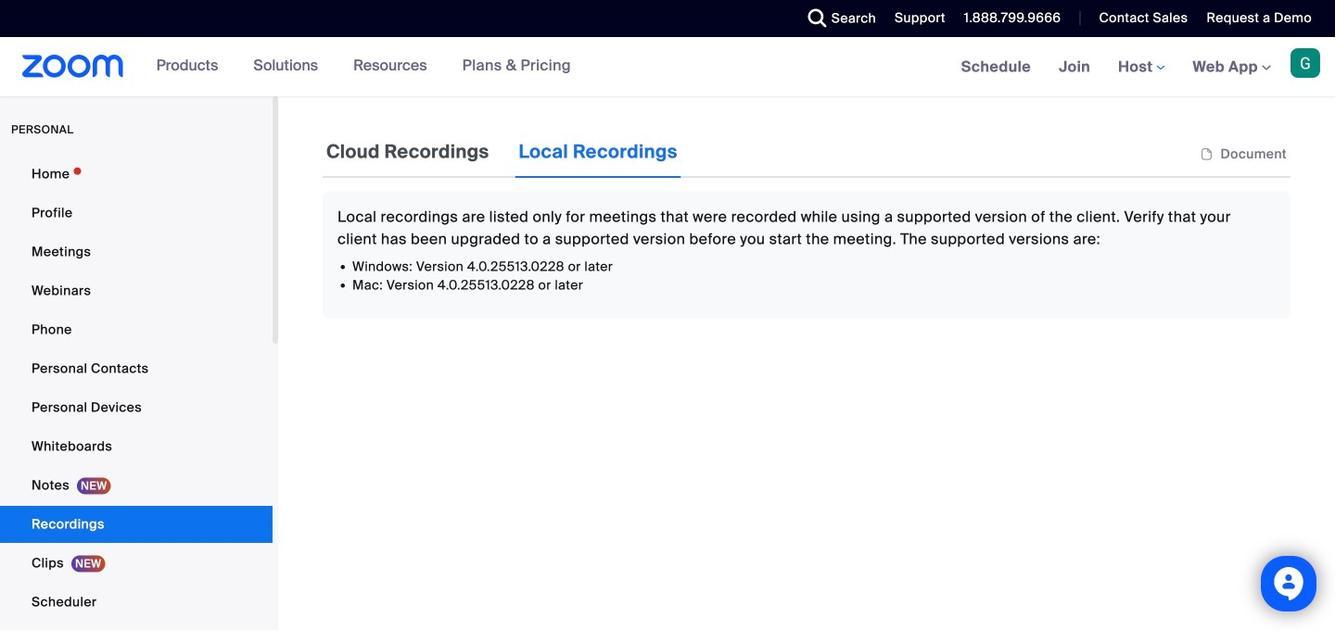 Task type: locate. For each thing, give the bounding box(es) containing it.
2 tab from the left
[[515, 126, 681, 178]]

file image
[[1200, 146, 1213, 163]]

0 horizontal spatial tab
[[323, 126, 493, 178]]

banner
[[0, 37, 1335, 98]]

1 tab from the left
[[323, 126, 493, 178]]

1 horizontal spatial tab
[[515, 126, 681, 178]]

tab
[[323, 126, 493, 178], [515, 126, 681, 178]]

main content element
[[323, 126, 1291, 319]]

meetings navigation
[[947, 37, 1335, 98]]

personal menu menu
[[0, 156, 273, 631]]



Task type: vqa. For each thing, say whether or not it's contained in the screenshot.
the file image
yes



Task type: describe. For each thing, give the bounding box(es) containing it.
tabs of recording tab list
[[323, 126, 681, 178]]

product information navigation
[[142, 37, 585, 96]]

zoom logo image
[[22, 55, 124, 78]]

profile picture image
[[1291, 48, 1320, 78]]



